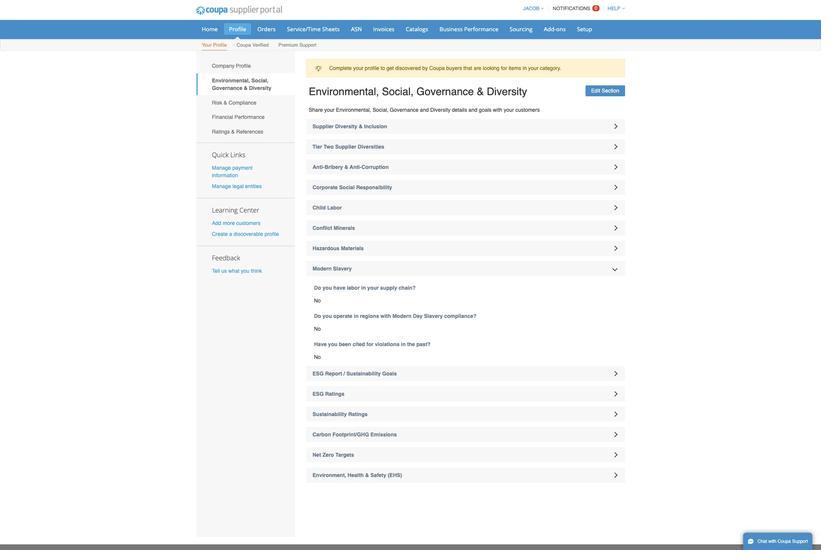 Task type: locate. For each thing, give the bounding box(es) containing it.
esg report / sustainability goals heading
[[306, 366, 626, 381]]

are
[[474, 65, 482, 71]]

modern down hazardous
[[313, 266, 332, 272]]

category.
[[540, 65, 562, 71]]

0 horizontal spatial slavery
[[333, 266, 352, 272]]

0
[[595, 5, 598, 11]]

supplier down share
[[313, 123, 334, 130]]

performance inside 'business performance' link
[[465, 25, 499, 33]]

ratings inside ratings & references link
[[212, 129, 230, 135]]

supplier diversity & inclusion
[[313, 123, 388, 130]]

1 horizontal spatial ratings
[[325, 391, 345, 397]]

1 vertical spatial supplier
[[336, 144, 357, 150]]

0 horizontal spatial profile
[[265, 231, 279, 237]]

1 vertical spatial modern
[[393, 313, 412, 319]]

social, up inclusion
[[373, 107, 389, 113]]

2 vertical spatial ratings
[[349, 412, 368, 418]]

& up risk & compliance link
[[244, 85, 248, 91]]

in inside alert
[[523, 65, 527, 71]]

1 vertical spatial profile
[[213, 42, 227, 48]]

anti-bribery & anti-corruption heading
[[306, 160, 626, 175]]

0 horizontal spatial performance
[[235, 114, 265, 120]]

ratings inside esg ratings "dropdown button"
[[325, 391, 345, 397]]

1 vertical spatial customers
[[236, 220, 261, 226]]

materials
[[341, 245, 364, 252]]

to
[[381, 65, 385, 71]]

ratings & references link
[[196, 124, 295, 139]]

esg inside esg report / sustainability goals dropdown button
[[313, 371, 324, 377]]

0 vertical spatial environmental,
[[212, 78, 250, 84]]

environmental, up the supplier diversity & inclusion
[[336, 107, 372, 113]]

1 vertical spatial for
[[367, 341, 374, 348]]

0 horizontal spatial support
[[300, 42, 317, 48]]

and left goals
[[469, 107, 478, 113]]

no down have
[[314, 354, 321, 360]]

diversity up risk & compliance link
[[249, 85, 272, 91]]

1 vertical spatial ratings
[[325, 391, 345, 397]]

hazardous materials heading
[[306, 241, 626, 256]]

& right the risk
[[224, 100, 227, 106]]

performance for business performance
[[465, 25, 499, 33]]

coupa right chat
[[778, 539, 792, 544]]

0 horizontal spatial customers
[[236, 220, 261, 226]]

0 horizontal spatial ratings
[[212, 129, 230, 135]]

0 vertical spatial coupa
[[237, 42, 251, 48]]

2 vertical spatial environmental,
[[336, 107, 372, 113]]

chat with coupa support button
[[744, 533, 813, 550]]

1 horizontal spatial supplier
[[336, 144, 357, 150]]

your profile link
[[202, 41, 227, 50]]

& inside "dropdown button"
[[366, 473, 369, 479]]

add more customers
[[212, 220, 261, 226]]

1 horizontal spatial performance
[[465, 25, 499, 33]]

1 horizontal spatial coupa
[[430, 65, 445, 71]]

add-
[[544, 25, 557, 33]]

esg for esg report / sustainability goals
[[313, 371, 324, 377]]

with right chat
[[769, 539, 777, 544]]

for right cited on the bottom left of the page
[[367, 341, 374, 348]]

0 vertical spatial performance
[[465, 25, 499, 33]]

environmental, down complete at the left of the page
[[309, 86, 379, 98]]

1 horizontal spatial anti-
[[350, 164, 362, 170]]

1 horizontal spatial profile
[[365, 65, 380, 71]]

0 horizontal spatial supplier
[[313, 123, 334, 130]]

profile right your
[[213, 42, 227, 48]]

1 vertical spatial do
[[314, 313, 321, 319]]

for left items
[[501, 65, 508, 71]]

social
[[340, 184, 355, 191]]

safety
[[371, 473, 387, 479]]

0 vertical spatial ratings
[[212, 129, 230, 135]]

notifications 0
[[553, 5, 598, 11]]

your
[[202, 42, 212, 48]]

esg
[[313, 371, 324, 377], [313, 391, 324, 397]]

financial performance
[[212, 114, 265, 120]]

1 horizontal spatial slavery
[[424, 313, 443, 319]]

create a discoverable profile link
[[212, 231, 279, 237]]

in
[[523, 65, 527, 71], [362, 285, 366, 291], [354, 313, 359, 319], [401, 341, 406, 348]]

0 vertical spatial sustainability
[[347, 371, 381, 377]]

manage down information
[[212, 183, 231, 189]]

business
[[440, 25, 463, 33]]

do left operate
[[314, 313, 321, 319]]

0 horizontal spatial and
[[420, 107, 429, 113]]

2 esg from the top
[[313, 391, 324, 397]]

performance up references at the top left
[[235, 114, 265, 120]]

ratings down financial
[[212, 129, 230, 135]]

links
[[231, 150, 246, 159]]

you left operate
[[323, 313, 332, 319]]

0 vertical spatial profile
[[365, 65, 380, 71]]

footprint/ghg
[[333, 432, 369, 438]]

with right "regions"
[[381, 313, 391, 319]]

1 vertical spatial esg
[[313, 391, 324, 397]]

no up have
[[314, 326, 321, 332]]

more
[[223, 220, 235, 226]]

do you operate in regions with modern day slavery compliance?
[[314, 313, 477, 319]]

2 vertical spatial no
[[314, 354, 321, 360]]

0 vertical spatial manage
[[212, 165, 231, 171]]

do you have labor in your supply chain?
[[314, 285, 416, 291]]

manage
[[212, 165, 231, 171], [212, 183, 231, 189]]

performance inside financial performance link
[[235, 114, 265, 120]]

you for have you been cited for violations in the past?
[[328, 341, 338, 348]]

1 horizontal spatial for
[[501, 65, 508, 71]]

modern inside dropdown button
[[313, 266, 332, 272]]

1 vertical spatial no
[[314, 326, 321, 332]]

complete your profile to get discovered by coupa buyers that are looking for items in your category.
[[330, 65, 562, 71]]

2 horizontal spatial with
[[769, 539, 777, 544]]

1 vertical spatial slavery
[[424, 313, 443, 319]]

0 vertical spatial supplier
[[313, 123, 334, 130]]

environment,
[[313, 473, 347, 479]]

1 horizontal spatial with
[[493, 107, 503, 113]]

1 horizontal spatial modern
[[393, 313, 412, 319]]

tier two supplier diversities
[[313, 144, 385, 150]]

net zero targets button
[[306, 448, 626, 463]]

0 vertical spatial support
[[300, 42, 317, 48]]

supply
[[381, 285, 398, 291]]

orders
[[258, 25, 276, 33]]

manage inside manage payment information
[[212, 165, 231, 171]]

manage for manage payment information
[[212, 165, 231, 171]]

supplier inside tier two supplier diversities dropdown button
[[336, 144, 357, 150]]

1 vertical spatial coupa
[[430, 65, 445, 71]]

1 vertical spatial performance
[[235, 114, 265, 120]]

setup
[[578, 25, 593, 33]]

1 manage from the top
[[212, 165, 231, 171]]

with right goals
[[493, 107, 503, 113]]

0 vertical spatial with
[[493, 107, 503, 113]]

tier two supplier diversities heading
[[306, 139, 626, 154]]

2 vertical spatial coupa
[[778, 539, 792, 544]]

& left safety
[[366, 473, 369, 479]]

3 no from the top
[[314, 354, 321, 360]]

coupa
[[237, 42, 251, 48], [430, 65, 445, 71], [778, 539, 792, 544]]

& right bribery
[[345, 164, 349, 170]]

performance for financial performance
[[235, 114, 265, 120]]

sustainability right /
[[347, 371, 381, 377]]

financial performance link
[[196, 110, 295, 124]]

carbon footprint/ghg emissions button
[[306, 427, 626, 442]]

modern
[[313, 266, 332, 272], [393, 313, 412, 319]]

1 and from the left
[[420, 107, 429, 113]]

2 horizontal spatial ratings
[[349, 412, 368, 418]]

environmental, down company profile
[[212, 78, 250, 84]]

profile down coupa supplier portal image
[[229, 25, 246, 33]]

1 vertical spatial with
[[381, 313, 391, 319]]

environmental, social, governance & diversity up compliance
[[212, 78, 272, 91]]

quick
[[212, 150, 229, 159]]

no down the modern slavery at the top left
[[314, 298, 321, 304]]

environmental, social, governance & diversity up "share your environmental, social, governance and diversity details and goals with your customers"
[[309, 86, 528, 98]]

slavery right day
[[424, 313, 443, 319]]

center
[[240, 206, 260, 215]]

esg inside esg ratings "dropdown button"
[[313, 391, 324, 397]]

ratings for esg
[[325, 391, 345, 397]]

profile inside your profile link
[[213, 42, 227, 48]]

support inside 'link'
[[300, 42, 317, 48]]

modern left day
[[393, 313, 412, 319]]

anti-bribery & anti-corruption
[[313, 164, 389, 170]]

discovered
[[396, 65, 421, 71]]

chain?
[[399, 285, 416, 291]]

esg left "report"
[[313, 371, 324, 377]]

1 vertical spatial manage
[[212, 183, 231, 189]]

you left been
[[328, 341, 338, 348]]

0 horizontal spatial anti-
[[313, 164, 325, 170]]

slavery up the have
[[333, 266, 352, 272]]

social, down get
[[382, 86, 414, 98]]

social, inside environmental, social, governance & diversity
[[252, 78, 269, 84]]

targets
[[336, 452, 354, 458]]

and left 'details'
[[420, 107, 429, 113]]

0 horizontal spatial modern
[[313, 266, 332, 272]]

you left think
[[241, 268, 250, 274]]

2 vertical spatial with
[[769, 539, 777, 544]]

catalogs
[[406, 25, 429, 33]]

profile up "environmental, social, governance & diversity" link
[[236, 63, 251, 69]]

ratings inside sustainability ratings dropdown button
[[349, 412, 368, 418]]

esg report / sustainability goals button
[[306, 366, 626, 381]]

0 vertical spatial profile
[[229, 25, 246, 33]]

profile
[[365, 65, 380, 71], [265, 231, 279, 237]]

0 vertical spatial no
[[314, 298, 321, 304]]

1 horizontal spatial and
[[469, 107, 478, 113]]

environmental, inside environmental, social, governance & diversity
[[212, 78, 250, 84]]

1 vertical spatial environmental,
[[309, 86, 379, 98]]

anti- down tier
[[313, 164, 325, 170]]

past?
[[417, 341, 431, 348]]

diversity inside dropdown button
[[335, 123, 358, 130]]

coupa right by
[[430, 65, 445, 71]]

emissions
[[371, 432, 397, 438]]

profile
[[229, 25, 246, 33], [213, 42, 227, 48], [236, 63, 251, 69]]

share your environmental, social, governance and diversity details and goals with your customers
[[309, 107, 540, 113]]

corporate
[[313, 184, 338, 191]]

sustainability
[[347, 371, 381, 377], [313, 412, 347, 418]]

do left the have
[[314, 285, 321, 291]]

manage up information
[[212, 165, 231, 171]]

entities
[[245, 183, 262, 189]]

sustainability ratings
[[313, 412, 368, 418]]

navigation
[[520, 1, 626, 16]]

0 vertical spatial modern
[[313, 266, 332, 272]]

ratings & references
[[212, 129, 263, 135]]

have
[[334, 285, 346, 291]]

environmental, social, governance & diversity
[[212, 78, 272, 91], [309, 86, 528, 98]]

1 horizontal spatial customers
[[516, 107, 540, 113]]

0 vertical spatial do
[[314, 285, 321, 291]]

ratings up carbon footprint/ghg emissions
[[349, 412, 368, 418]]

social, down company profile link
[[252, 78, 269, 84]]

sustainability down 'esg ratings' at the bottom of the page
[[313, 412, 347, 418]]

diversity up tier two supplier diversities
[[335, 123, 358, 130]]

performance right the business
[[465, 25, 499, 33]]

2 vertical spatial social,
[[373, 107, 389, 113]]

0 vertical spatial esg
[[313, 371, 324, 377]]

you left the have
[[323, 285, 332, 291]]

1 do from the top
[[314, 285, 321, 291]]

add-ons
[[544, 25, 566, 33]]

2 horizontal spatial coupa
[[778, 539, 792, 544]]

your left supply at the bottom left
[[368, 285, 379, 291]]

2 manage from the top
[[212, 183, 231, 189]]

slavery inside modern slavery dropdown button
[[333, 266, 352, 272]]

you for do you operate in regions with modern day slavery compliance?
[[323, 313, 332, 319]]

coupa left verified at the top of the page
[[237, 42, 251, 48]]

for
[[501, 65, 508, 71], [367, 341, 374, 348]]

environment, health & safety (ehs)
[[313, 473, 402, 479]]

sourcing link
[[505, 23, 538, 35]]

anti-
[[313, 164, 325, 170], [350, 164, 362, 170]]

profile right discoverable
[[265, 231, 279, 237]]

1 vertical spatial sustainability
[[313, 412, 347, 418]]

carbon footprint/ghg emissions heading
[[306, 427, 626, 442]]

you
[[241, 268, 250, 274], [323, 285, 332, 291], [323, 313, 332, 319], [328, 341, 338, 348]]

0 vertical spatial social,
[[252, 78, 269, 84]]

0 horizontal spatial for
[[367, 341, 374, 348]]

supplier right two
[[336, 144, 357, 150]]

&
[[244, 85, 248, 91], [477, 86, 484, 98], [224, 100, 227, 106], [359, 123, 363, 130], [231, 129, 235, 135], [345, 164, 349, 170], [366, 473, 369, 479]]

esg up sustainability ratings
[[313, 391, 324, 397]]

labor
[[347, 285, 360, 291]]

0 vertical spatial for
[[501, 65, 508, 71]]

1 vertical spatial support
[[793, 539, 809, 544]]

2 vertical spatial profile
[[236, 63, 251, 69]]

in right items
[[523, 65, 527, 71]]

esg report / sustainability goals
[[313, 371, 397, 377]]

2 do from the top
[[314, 313, 321, 319]]

anti- up the corporate social responsibility
[[350, 164, 362, 170]]

do for do you operate in regions with modern day slavery compliance?
[[314, 313, 321, 319]]

with
[[493, 107, 503, 113], [381, 313, 391, 319], [769, 539, 777, 544]]

diversity inside environmental, social, governance & diversity
[[249, 85, 272, 91]]

premium
[[279, 42, 298, 48]]

in right operate
[[354, 313, 359, 319]]

for inside alert
[[501, 65, 508, 71]]

child labor heading
[[306, 200, 626, 215]]

profile inside company profile link
[[236, 63, 251, 69]]

regions
[[360, 313, 379, 319]]

ratings down "report"
[[325, 391, 345, 397]]

1 no from the top
[[314, 298, 321, 304]]

manage for manage legal entities
[[212, 183, 231, 189]]

1 horizontal spatial support
[[793, 539, 809, 544]]

1 esg from the top
[[313, 371, 324, 377]]

0 vertical spatial slavery
[[333, 266, 352, 272]]

us
[[222, 268, 227, 274]]

profile left to
[[365, 65, 380, 71]]



Task type: describe. For each thing, give the bounding box(es) containing it.
2 no from the top
[[314, 326, 321, 332]]

risk & compliance link
[[196, 95, 295, 110]]

by
[[423, 65, 428, 71]]

the
[[408, 341, 415, 348]]

references
[[236, 129, 263, 135]]

sourcing
[[510, 25, 533, 33]]

bribery
[[325, 164, 343, 170]]

supplier diversity & inclusion button
[[306, 119, 626, 134]]

with inside button
[[769, 539, 777, 544]]

environment, health & safety (ehs) button
[[306, 468, 626, 483]]

jacob
[[524, 6, 540, 11]]

add-ons link
[[540, 23, 571, 35]]

child labor button
[[306, 200, 626, 215]]

diversity down items
[[487, 86, 528, 98]]

0 vertical spatial customers
[[516, 107, 540, 113]]

legal
[[233, 183, 244, 189]]

conflict minerals button
[[306, 221, 626, 236]]

you for do you have labor in your supply chain?
[[323, 285, 332, 291]]

service/time sheets link
[[282, 23, 345, 35]]

minerals
[[334, 225, 355, 231]]

modern slavery button
[[306, 261, 626, 276]]

coupa inside button
[[778, 539, 792, 544]]

ratings for sustainability
[[349, 412, 368, 418]]

orders link
[[253, 23, 281, 35]]

carbon footprint/ghg emissions
[[313, 432, 397, 438]]

corporate social responsibility button
[[306, 180, 626, 195]]

supplier diversity & inclusion heading
[[306, 119, 626, 134]]

supplier inside supplier diversity & inclusion dropdown button
[[313, 123, 334, 130]]

in right labor
[[362, 285, 366, 291]]

learning center
[[212, 206, 260, 215]]

do for do you have labor in your supply chain?
[[314, 285, 321, 291]]

report
[[325, 371, 342, 377]]

discoverable
[[234, 231, 263, 237]]

2 and from the left
[[469, 107, 478, 113]]

environmental, social, governance & diversity link
[[196, 73, 295, 95]]

add
[[212, 220, 222, 226]]

corruption
[[362, 164, 389, 170]]

conflict minerals
[[313, 225, 355, 231]]

premium support
[[279, 42, 317, 48]]

1 anti- from the left
[[313, 164, 325, 170]]

violations
[[375, 341, 400, 348]]

esg for esg ratings
[[313, 391, 324, 397]]

details
[[452, 107, 468, 113]]

profile for company profile
[[236, 63, 251, 69]]

0 horizontal spatial with
[[381, 313, 391, 319]]

home link
[[197, 23, 223, 35]]

tell us what you think
[[212, 268, 262, 274]]

1 vertical spatial social,
[[382, 86, 414, 98]]

profile for your profile
[[213, 42, 227, 48]]

you inside button
[[241, 268, 250, 274]]

labor
[[328, 205, 342, 211]]

tier
[[313, 144, 322, 150]]

coupa supplier portal image
[[191, 1, 288, 20]]

tell
[[212, 268, 220, 274]]

2 anti- from the left
[[350, 164, 362, 170]]

catalogs link
[[401, 23, 434, 35]]

in left the in the bottom of the page
[[401, 341, 406, 348]]

coupa verified link
[[236, 41, 269, 50]]

home
[[202, 25, 218, 33]]

modern slavery
[[313, 266, 352, 272]]

compliance?
[[445, 313, 477, 319]]

company
[[212, 63, 235, 69]]

that
[[464, 65, 473, 71]]

your right complete at the left of the page
[[354, 65, 364, 71]]

0 horizontal spatial coupa
[[237, 42, 251, 48]]

your right share
[[325, 107, 335, 113]]

verified
[[253, 42, 269, 48]]

complete your profile to get discovered by coupa buyers that are looking for items in your category. alert
[[306, 59, 626, 78]]

profile inside profile 'link'
[[229, 25, 246, 33]]

financial
[[212, 114, 233, 120]]

(ehs)
[[388, 473, 402, 479]]

your right goals
[[504, 107, 514, 113]]

environment, health & safety (ehs) heading
[[306, 468, 626, 483]]

navigation containing notifications 0
[[520, 1, 626, 16]]

health
[[348, 473, 364, 479]]

zero
[[323, 452, 334, 458]]

support inside button
[[793, 539, 809, 544]]

business performance link
[[435, 23, 504, 35]]

corporate social responsibility heading
[[306, 180, 626, 195]]

diversity left 'details'
[[431, 107, 451, 113]]

net zero targets
[[313, 452, 354, 458]]

premium support link
[[278, 41, 317, 50]]

esg ratings heading
[[306, 387, 626, 402]]

looking
[[483, 65, 500, 71]]

sustainability inside dropdown button
[[313, 412, 347, 418]]

sustainability ratings heading
[[306, 407, 626, 422]]

governance inside environmental, social, governance & diversity
[[212, 85, 243, 91]]

conflict minerals heading
[[306, 221, 626, 236]]

notifications
[[553, 6, 591, 11]]

net zero targets heading
[[306, 448, 626, 463]]

a
[[229, 231, 232, 237]]

sustainability inside dropdown button
[[347, 371, 381, 377]]

goals
[[383, 371, 397, 377]]

profile inside complete your profile to get discovered by coupa buyers that are looking for items in your category. alert
[[365, 65, 380, 71]]

complete
[[330, 65, 352, 71]]

tell us what you think button
[[212, 267, 262, 275]]

1 horizontal spatial environmental, social, governance & diversity
[[309, 86, 528, 98]]

anti-bribery & anti-corruption button
[[306, 160, 626, 175]]

modern slavery heading
[[306, 261, 626, 276]]

your profile
[[202, 42, 227, 48]]

service/time sheets
[[287, 25, 340, 33]]

& left inclusion
[[359, 123, 363, 130]]

buyers
[[447, 65, 463, 71]]

payment
[[233, 165, 253, 171]]

& up goals
[[477, 86, 484, 98]]

section
[[602, 88, 620, 94]]

help
[[608, 6, 621, 11]]

tier two supplier diversities button
[[306, 139, 626, 154]]

create
[[212, 231, 228, 237]]

jacob link
[[520, 6, 545, 11]]

1 vertical spatial profile
[[265, 231, 279, 237]]

chat
[[758, 539, 768, 544]]

coupa inside alert
[[430, 65, 445, 71]]

hazardous materials button
[[306, 241, 626, 256]]

0 horizontal spatial environmental, social, governance & diversity
[[212, 78, 272, 91]]

chat with coupa support
[[758, 539, 809, 544]]

information
[[212, 172, 238, 178]]

your left the category.
[[529, 65, 539, 71]]

been
[[339, 341, 352, 348]]

service/time
[[287, 25, 321, 33]]

ons
[[557, 25, 566, 33]]

& down "financial performance"
[[231, 129, 235, 135]]



Task type: vqa. For each thing, say whether or not it's contained in the screenshot.
profile to the bottom
yes



